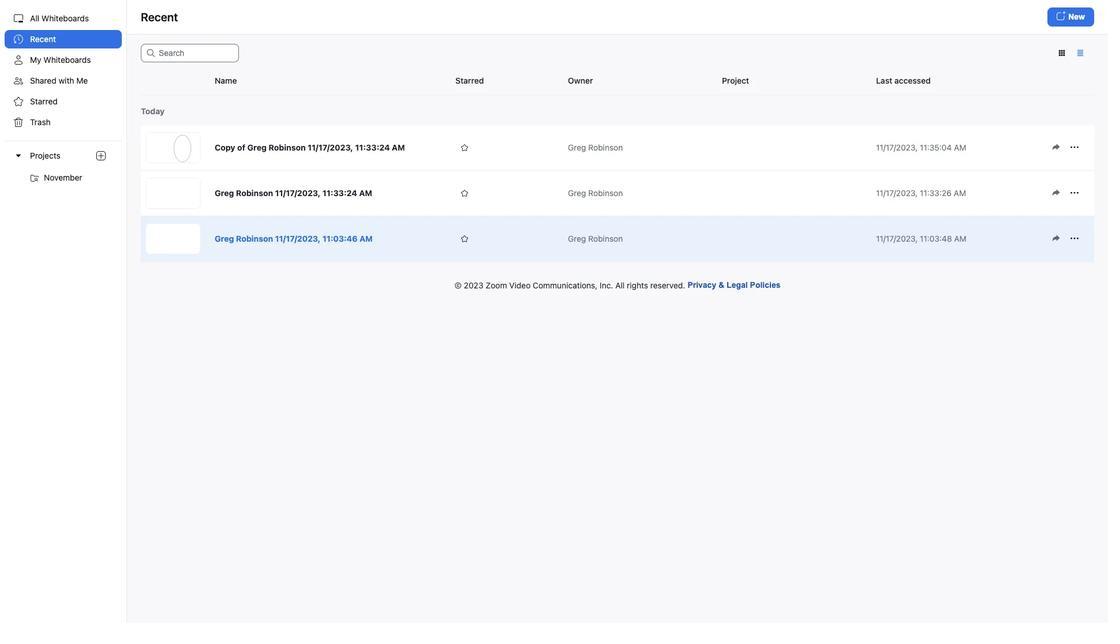 Task type: locate. For each thing, give the bounding box(es) containing it.
click to star the whiteboard greg robinson 11/17/2023, 11:03:46 am image
[[461, 234, 469, 244]]

2 cell from the top
[[718, 171, 872, 217]]

whiteboards for my whiteboards
[[43, 55, 91, 65]]

greg
[[247, 143, 267, 152], [568, 143, 586, 152], [215, 188, 234, 198], [568, 188, 586, 198], [215, 234, 234, 244], [568, 234, 586, 244]]

11:03:48
[[920, 234, 952, 244]]

0 vertical spatial greg robinson
[[568, 143, 623, 152]]

greg robinson
[[568, 143, 623, 152], [568, 188, 623, 198], [568, 234, 623, 244]]

whiteboards
[[41, 13, 89, 23], [43, 55, 91, 65]]

recent
[[141, 10, 178, 23], [30, 34, 56, 44]]

starred inside menu item
[[30, 96, 58, 106]]

&
[[719, 281, 725, 290]]

1 cell from the top
[[718, 125, 872, 171]]

© 2023 zoom video communications, inc. all rights reserved. privacy & legal policies
[[455, 280, 781, 290]]

list mode, selected image
[[1072, 48, 1090, 58]]

application for 11/17/2023, 11:35:04 am
[[1047, 139, 1090, 157]]

whiteboards inside "all whiteboards" menu item
[[41, 13, 89, 23]]

1 vertical spatial greg robinson
[[568, 188, 623, 198]]

starred
[[456, 76, 484, 85], [30, 96, 58, 106]]

0 horizontal spatial recent
[[30, 34, 56, 44]]

3 cell from the top
[[718, 217, 872, 262]]

share image for 11/17/2023, 11:33:26 am
[[1052, 188, 1061, 198]]

0 vertical spatial 11:33:24
[[355, 143, 390, 152]]

policies
[[750, 281, 781, 290]]

shared with me
[[30, 76, 88, 85]]

0 vertical spatial all
[[30, 13, 39, 23]]

whiteboards up with
[[43, 55, 91, 65]]

share image
[[1052, 142, 1061, 152], [1052, 188, 1061, 198]]

1 vertical spatial whiteboards
[[43, 55, 91, 65]]

greg robinson for copy of greg robinson 11/17/2023, 11:33:24 am
[[568, 143, 623, 152]]

new
[[1069, 12, 1085, 21]]

1 horizontal spatial recent
[[141, 10, 178, 23]]

menu item
[[0, 141, 126, 187]]

0 vertical spatial starred
[[456, 76, 484, 85]]

menu bar
[[0, 0, 127, 624]]

whiteboards inside my whiteboards menu item
[[43, 55, 91, 65]]

2 vertical spatial application
[[1047, 230, 1090, 248]]

0 vertical spatial application
[[1047, 139, 1090, 157]]

1 vertical spatial starred
[[30, 96, 58, 106]]

november menu item
[[5, 169, 122, 187]]

more options for greg robinson 11/17/2023, 11:03:46 am image
[[1066, 233, 1084, 244]]

cell
[[718, 125, 872, 171], [718, 171, 872, 217], [718, 217, 872, 262]]

application
[[1047, 139, 1090, 157], [1047, 184, 1090, 203], [1047, 230, 1090, 248]]

0 vertical spatial whiteboards
[[41, 13, 89, 23]]

1 vertical spatial recent
[[30, 34, 56, 44]]

3 application from the top
[[1047, 230, 1090, 248]]

recent up search text field
[[141, 10, 178, 23]]

11/17/2023, 11:35:04 am
[[876, 143, 967, 152]]

am
[[392, 143, 405, 152], [954, 143, 967, 152], [359, 188, 372, 198], [954, 188, 967, 198], [360, 234, 373, 244], [955, 234, 967, 244]]

0 horizontal spatial starred
[[30, 96, 58, 106]]

legal
[[727, 281, 748, 290]]

all right inc.
[[616, 280, 625, 290]]

11/17/2023,
[[308, 143, 353, 152], [876, 143, 918, 152], [275, 188, 321, 198], [876, 188, 918, 198], [275, 234, 321, 244], [876, 234, 918, 244]]

filled image
[[14, 35, 23, 44]]

1 vertical spatial all
[[616, 280, 625, 290]]

2 application from the top
[[1047, 184, 1090, 203]]

starred menu item
[[5, 92, 122, 111]]

1 share image from the top
[[1052, 142, 1061, 152]]

1 horizontal spatial all
[[616, 280, 625, 290]]

privacy
[[688, 281, 717, 290]]

0 vertical spatial share image
[[1052, 142, 1061, 152]]

application down more options for greg robinson 11/17/2023, 11:33:24 am image
[[1047, 230, 1090, 248]]

share image left more options for copy of greg robinson 11/17/2023, 11:33:24 am image at the right of page
[[1052, 142, 1061, 152]]

today
[[141, 106, 165, 116]]

3 greg robinson from the top
[[568, 234, 623, 244]]

more options for copy of greg robinson 11/17/2023, 11:33:24 am image
[[1066, 142, 1084, 152]]

2 greg robinson from the top
[[568, 188, 623, 198]]

1 application from the top
[[1047, 139, 1090, 157]]

1 vertical spatial application
[[1047, 184, 1090, 203]]

accessed
[[895, 76, 931, 85]]

my whiteboards menu item
[[5, 51, 122, 69]]

1 greg robinson from the top
[[568, 143, 623, 152]]

thumbnail of greg robinson 11/17/2023, 11:33:24 am image
[[146, 178, 200, 208]]

application up more options for greg robinson 11/17/2023, 11:03:46 am icon on the top right of page
[[1047, 184, 1090, 203]]

all
[[30, 13, 39, 23], [616, 280, 625, 290]]

robinson
[[269, 143, 306, 152], [588, 143, 623, 152], [236, 188, 273, 198], [588, 188, 623, 198], [236, 234, 273, 244], [588, 234, 623, 244]]

0 horizontal spatial all
[[30, 13, 39, 23]]

11:33:26
[[920, 188, 952, 198]]

11:33:24
[[355, 143, 390, 152], [323, 188, 357, 198]]

share image left more options for greg robinson 11/17/2023, 11:33:24 am image
[[1052, 188, 1061, 198]]

1 vertical spatial share image
[[1052, 188, 1061, 198]]

all up the recent menu item
[[30, 13, 39, 23]]

cell for 11/17/2023, 11:03:48 am
[[718, 217, 872, 262]]

share image for 11/17/2023, 11:35:04 am
[[1052, 142, 1061, 152]]

greg robinson for greg robinson 11/17/2023, 11:33:24 am
[[568, 188, 623, 198]]

my whiteboards
[[30, 55, 91, 65]]

shared
[[30, 76, 56, 85]]

application up more options for greg robinson 11/17/2023, 11:33:24 am image
[[1047, 139, 1090, 157]]

all whiteboards menu item
[[5, 9, 122, 28]]

zoom
[[486, 280, 507, 290]]

2 share image from the top
[[1052, 188, 1061, 198]]

last
[[876, 76, 893, 85]]

privacy & legal policies button
[[688, 276, 781, 294]]

whiteboards up the recent menu item
[[41, 13, 89, 23]]

recent up my
[[30, 34, 56, 44]]

2 vertical spatial greg robinson
[[568, 234, 623, 244]]

project
[[722, 76, 749, 85]]

menu item containing projects
[[0, 141, 126, 187]]

0 vertical spatial recent
[[141, 10, 178, 23]]



Task type: vqa. For each thing, say whether or not it's contained in the screenshot.
bottommost right icon
no



Task type: describe. For each thing, give the bounding box(es) containing it.
11/17/2023, 11:33:26 am
[[876, 188, 967, 198]]

11:03:46
[[323, 234, 358, 244]]

all whiteboards
[[30, 13, 89, 23]]

greg robinson 11/17/2023, 11:03:46 am
[[215, 234, 373, 244]]

Search text field
[[141, 44, 239, 62]]

menu bar containing all whiteboards
[[0, 0, 127, 624]]

whiteboards for all whiteboards
[[41, 13, 89, 23]]

application for 11/17/2023, 11:03:48 am
[[1047, 230, 1090, 248]]

november
[[44, 173, 82, 182]]

1 vertical spatial 11:33:24
[[323, 188, 357, 198]]

cell for 11/17/2023, 11:33:26 am
[[718, 171, 872, 217]]

reserved.
[[651, 280, 686, 290]]

share image
[[1052, 233, 1061, 244]]

with
[[59, 76, 74, 85]]

inc.
[[600, 280, 613, 290]]

owner
[[568, 76, 593, 85]]

cell for 11/17/2023, 11:35:04 am
[[718, 125, 872, 171]]

11:35:04
[[920, 143, 952, 152]]

click to star the whiteboard greg robinson 11/17/2023, 11:33:24 am image
[[461, 188, 469, 198]]

click to star the whiteboard copy of greg robinson 11/17/2023, 11:33:24 am image
[[461, 142, 469, 153]]

name
[[215, 76, 237, 85]]

shared with me menu item
[[5, 72, 122, 90]]

1 horizontal spatial starred
[[456, 76, 484, 85]]

greg robinson 11/17/2023, 11:33:24 am
[[215, 188, 372, 198]]

thumbnail of greg robinson 11/17/2023, 11:03:46 am image
[[146, 224, 200, 254]]

thumbnail of copy of greg robinson 11/17/2023, 11:33:24 am image
[[146, 133, 200, 163]]

grid mode, not selected image
[[1053, 48, 1072, 58]]

trash menu item
[[5, 113, 122, 132]]

recent menu item
[[5, 30, 122, 48]]

copy
[[215, 143, 235, 152]]

communications,
[[533, 280, 598, 290]]

trash
[[30, 117, 51, 127]]

all inside menu item
[[30, 13, 39, 23]]

november image
[[30, 174, 39, 183]]

11/17/2023, 11:03:48 am
[[876, 234, 967, 244]]

copy of greg robinson 11/17/2023, 11:33:24 am
[[215, 143, 405, 152]]

of
[[237, 143, 245, 152]]

application for 11/17/2023, 11:33:26 am
[[1047, 184, 1090, 203]]

2023
[[464, 280, 484, 290]]

my
[[30, 55, 41, 65]]

rights
[[627, 280, 648, 290]]

more options for greg robinson 11/17/2023, 11:33:24 am image
[[1066, 188, 1084, 198]]

video
[[509, 280, 531, 290]]

new button
[[1048, 8, 1095, 27]]

greg robinson for greg robinson 11/17/2023, 11:03:46 am
[[568, 234, 623, 244]]

recent inside menu item
[[30, 34, 56, 44]]

projects
[[30, 151, 61, 161]]

me
[[76, 76, 88, 85]]

©
[[455, 280, 462, 290]]

last accessed
[[876, 76, 931, 85]]



